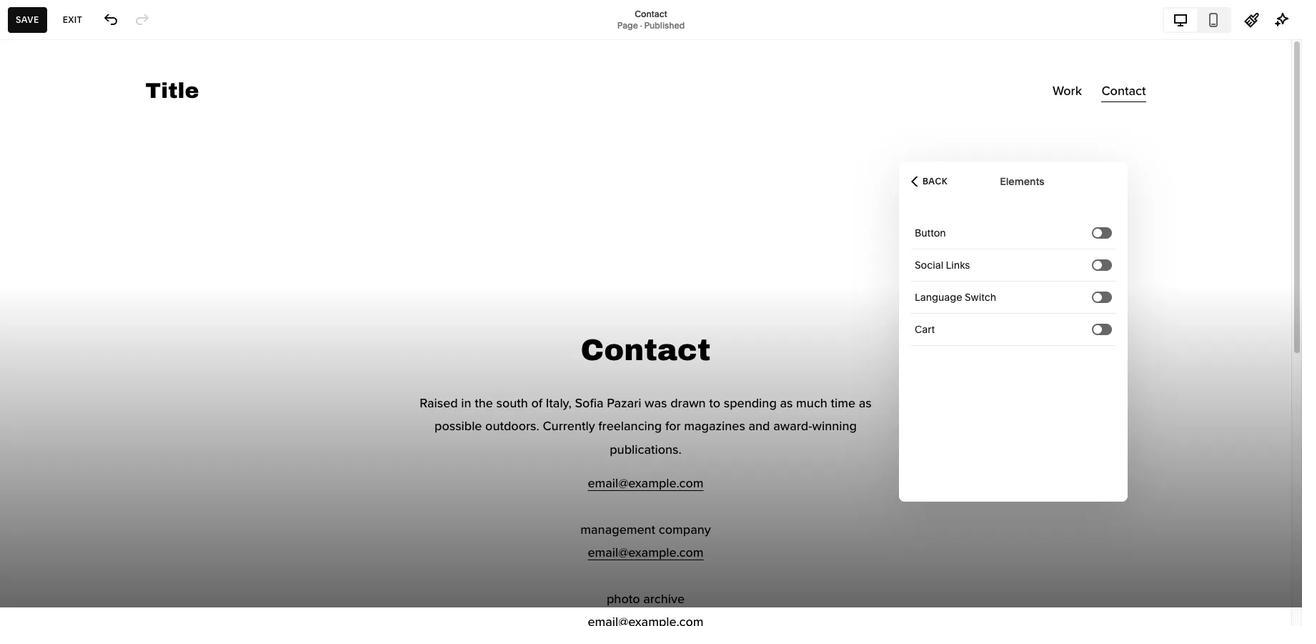 Task type: describe. For each thing, give the bounding box(es) containing it.
back
[[923, 175, 948, 186]]

asset library link
[[24, 463, 159, 481]]

·
[[640, 20, 642, 30]]

settings
[[24, 490, 69, 504]]

klo
[[78, 562, 91, 573]]

Button checkbox
[[1093, 228, 1102, 237]]

exit button
[[55, 7, 90, 33]]

social links
[[915, 259, 970, 272]]

save button
[[8, 7, 47, 33]]

language switch
[[915, 291, 996, 304]]

published
[[644, 20, 685, 30]]

klobrad84@gmail.com
[[57, 574, 147, 584]]

save
[[16, 14, 39, 25]]

social
[[915, 259, 943, 272]]

help link
[[24, 515, 49, 531]]

back button
[[907, 165, 952, 197]]

button
[[915, 227, 946, 239]]

switch
[[965, 291, 996, 304]]

asset library
[[24, 464, 95, 478]]



Task type: locate. For each thing, give the bounding box(es) containing it.
cart
[[915, 323, 935, 336]]

contact page · published
[[617, 8, 685, 30]]

library
[[57, 464, 95, 478]]

settings link
[[24, 489, 159, 506]]

asset
[[24, 464, 54, 478]]

Social Links checkbox
[[1093, 260, 1102, 269]]

page
[[617, 20, 638, 30]]

brad
[[57, 562, 76, 573]]

language
[[915, 291, 962, 304]]

brad klo klobrad84@gmail.com
[[57, 562, 147, 584]]

Language Switch checkbox
[[1093, 293, 1102, 301]]

elements
[[1000, 175, 1044, 188]]

tab list
[[1164, 8, 1230, 31]]

links
[[946, 259, 970, 272]]

contact
[[635, 8, 667, 19]]

Cart checkbox
[[1093, 325, 1102, 333]]

help
[[24, 516, 49, 530]]

exit
[[63, 14, 82, 25]]



Task type: vqa. For each thing, say whether or not it's contained in the screenshot.
'Brad'
yes



